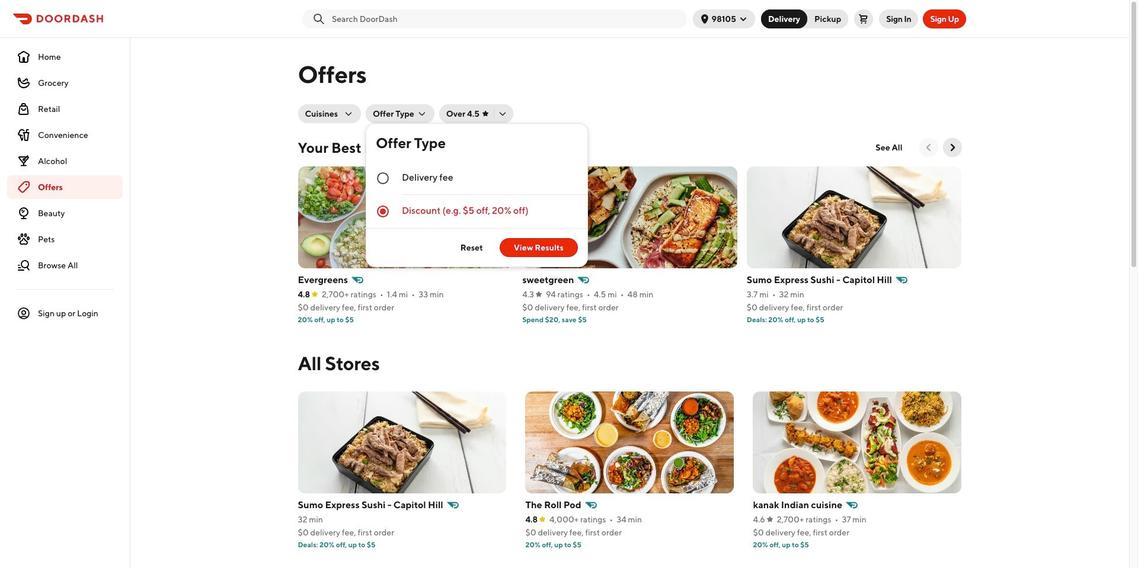 Task type: vqa. For each thing, say whether or not it's contained in the screenshot.
button
yes



Task type: locate. For each thing, give the bounding box(es) containing it.
None button
[[761, 9, 807, 28], [800, 9, 849, 28], [761, 9, 807, 28], [800, 9, 849, 28]]

None radio
[[366, 162, 587, 195]]

toggle order method (delivery or pickup) option group
[[761, 9, 849, 28]]

Store search: begin typing to search for stores available on DoorDash text field
[[332, 13, 682, 25]]

None radio
[[366, 195, 587, 228]]

option group
[[366, 162, 587, 228]]

previous button of carousel image
[[923, 142, 935, 154]]

next button of carousel image
[[946, 142, 958, 154]]



Task type: describe. For each thing, give the bounding box(es) containing it.
0 items, open order cart image
[[859, 14, 869, 23]]



